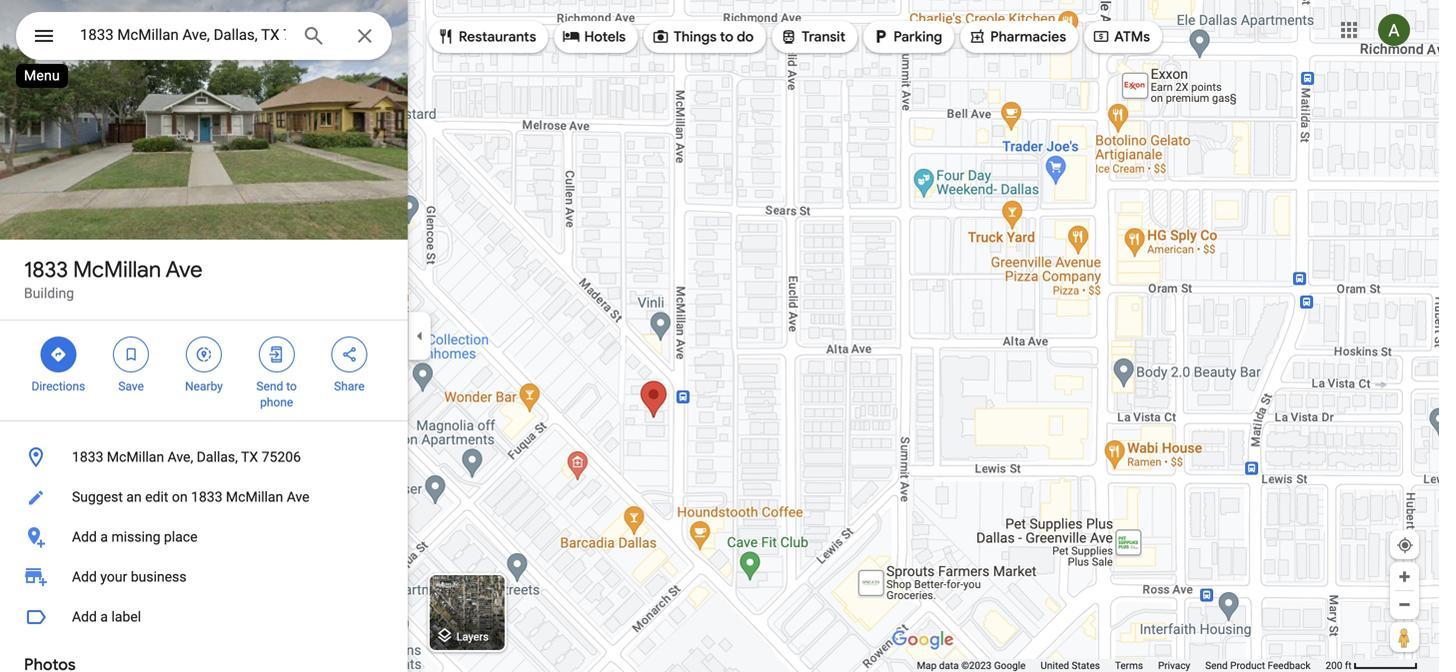 Task type: locate. For each thing, give the bounding box(es) containing it.
product
[[1230, 660, 1265, 672]]

to left do
[[720, 28, 734, 46]]


[[437, 25, 455, 47]]


[[780, 25, 798, 47]]

1 horizontal spatial to
[[720, 28, 734, 46]]

2 vertical spatial 1833
[[191, 489, 222, 506]]

1833 inside '1833 mcmillan ave building'
[[24, 256, 68, 284]]

1 vertical spatial 1833
[[72, 449, 103, 466]]

 button
[[16, 12, 72, 64]]

data
[[939, 660, 959, 672]]

2 add from the top
[[72, 569, 97, 586]]

footer containing map data ©2023 google
[[917, 660, 1326, 673]]

1 vertical spatial ave
[[287, 489, 310, 506]]


[[195, 344, 213, 366]]

suggest an edit on 1833 mcmillan ave button
[[0, 478, 408, 518]]

2 a from the top
[[100, 609, 108, 626]]

send left "product"
[[1205, 660, 1228, 672]]

200
[[1326, 660, 1343, 672]]

feedback
[[1268, 660, 1311, 672]]

terms button
[[1115, 660, 1143, 673]]

0 vertical spatial 1833
[[24, 256, 68, 284]]

terms
[[1115, 660, 1143, 672]]

things
[[674, 28, 717, 46]]

mcmillan inside '1833 mcmillan ave building'
[[73, 256, 161, 284]]


[[968, 25, 986, 47]]

mcmillan down tx
[[226, 489, 283, 506]]

ave down 75206
[[287, 489, 310, 506]]

tx
[[241, 449, 258, 466]]

map data ©2023 google
[[917, 660, 1026, 672]]

ave inside '1833 mcmillan ave building'
[[166, 256, 203, 284]]

1833 for ave,
[[72, 449, 103, 466]]

0 vertical spatial send
[[256, 380, 283, 394]]

1 vertical spatial to
[[286, 380, 297, 394]]

to inside  things to do
[[720, 28, 734, 46]]

footer
[[917, 660, 1326, 673]]

a left missing
[[100, 529, 108, 546]]

1 vertical spatial mcmillan
[[107, 449, 164, 466]]

business
[[131, 569, 186, 586]]

1833 mcmillan ave, dallas, tx 75206
[[72, 449, 301, 466]]

2 vertical spatial add
[[72, 609, 97, 626]]

ft
[[1345, 660, 1352, 672]]

actions for 1833 mcmillan ave region
[[0, 321, 408, 421]]

google maps element
[[0, 0, 1439, 673]]

3 add from the top
[[72, 609, 97, 626]]

send inside button
[[1205, 660, 1228, 672]]

1833 right "on"
[[191, 489, 222, 506]]

 restaurants
[[437, 25, 536, 47]]

add your business
[[72, 569, 186, 586]]

0 vertical spatial add
[[72, 529, 97, 546]]

a inside 'button'
[[100, 529, 108, 546]]

your
[[100, 569, 127, 586]]

0 vertical spatial to
[[720, 28, 734, 46]]

label
[[111, 609, 141, 626]]

200 ft button
[[1326, 660, 1418, 672]]

2 horizontal spatial 1833
[[191, 489, 222, 506]]

0 vertical spatial mcmillan
[[73, 256, 161, 284]]

1833 mcmillan ave, dallas, tx 75206 button
[[0, 438, 408, 478]]

a inside button
[[100, 609, 108, 626]]

send inside 'send to phone'
[[256, 380, 283, 394]]

 search field
[[16, 12, 392, 64]]

ave inside button
[[287, 489, 310, 506]]

add a missing place button
[[0, 518, 408, 558]]

building
[[24, 285, 74, 302]]

mcmillan for ave,
[[107, 449, 164, 466]]

a for missing
[[100, 529, 108, 546]]

send
[[256, 380, 283, 394], [1205, 660, 1228, 672]]

show street view coverage image
[[1390, 623, 1419, 653]]

add left label
[[72, 609, 97, 626]]

privacy button
[[1158, 660, 1190, 673]]

mcmillan up the building
[[73, 256, 161, 284]]

add inside 'button'
[[72, 529, 97, 546]]

©2023
[[961, 660, 992, 672]]

 pharmacies
[[968, 25, 1066, 47]]

restaurants
[[459, 28, 536, 46]]

atms
[[1114, 28, 1150, 46]]

add inside "link"
[[72, 569, 97, 586]]

send product feedback button
[[1205, 660, 1311, 673]]

a left label
[[100, 609, 108, 626]]

send for send product feedback
[[1205, 660, 1228, 672]]

a
[[100, 529, 108, 546], [100, 609, 108, 626]]

none field inside 1833 mcmillan ave, dallas, tx 75206 field
[[80, 23, 286, 47]]

add down suggest
[[72, 529, 97, 546]]

1 vertical spatial a
[[100, 609, 108, 626]]


[[49, 344, 67, 366]]

1833 up the building
[[24, 256, 68, 284]]

None field
[[80, 23, 286, 47]]

save
[[118, 380, 144, 394]]

mcmillan up an
[[107, 449, 164, 466]]

to
[[720, 28, 734, 46], [286, 380, 297, 394]]

add your business link
[[0, 558, 408, 598]]

parking
[[894, 28, 942, 46]]

mcmillan
[[73, 256, 161, 284], [107, 449, 164, 466], [226, 489, 283, 506]]

an
[[126, 489, 142, 506]]

1 horizontal spatial 1833
[[72, 449, 103, 466]]

layers
[[456, 631, 489, 643]]

0 horizontal spatial 1833
[[24, 256, 68, 284]]

add left your
[[72, 569, 97, 586]]

ave
[[166, 256, 203, 284], [287, 489, 310, 506]]

send to phone
[[256, 380, 297, 410]]

1 add from the top
[[72, 529, 97, 546]]

mcmillan for ave
[[73, 256, 161, 284]]

add a missing place
[[72, 529, 198, 546]]

 parking
[[872, 25, 942, 47]]

show your location image
[[1396, 537, 1414, 555]]

footer inside google maps element
[[917, 660, 1326, 673]]

 transit
[[780, 25, 846, 47]]

united states button
[[1041, 660, 1100, 673]]

1 a from the top
[[100, 529, 108, 546]]

1 horizontal spatial ave
[[287, 489, 310, 506]]

0 vertical spatial a
[[100, 529, 108, 546]]

to up phone
[[286, 380, 297, 394]]

1833
[[24, 256, 68, 284], [72, 449, 103, 466], [191, 489, 222, 506]]

map
[[917, 660, 937, 672]]

ave up ''
[[166, 256, 203, 284]]


[[122, 344, 140, 366]]

share
[[334, 380, 365, 394]]

1833 up suggest
[[72, 449, 103, 466]]

0 vertical spatial ave
[[166, 256, 203, 284]]

add inside button
[[72, 609, 97, 626]]

suggest
[[72, 489, 123, 506]]

collapse side panel image
[[409, 325, 431, 347]]

1 vertical spatial send
[[1205, 660, 1228, 672]]

united states
[[1041, 660, 1100, 672]]

1833 for ave
[[24, 256, 68, 284]]

1 vertical spatial add
[[72, 569, 97, 586]]

send product feedback
[[1205, 660, 1311, 672]]

0 horizontal spatial ave
[[166, 256, 203, 284]]

add
[[72, 529, 97, 546], [72, 569, 97, 586], [72, 609, 97, 626]]


[[562, 25, 580, 47]]

add for add a missing place
[[72, 529, 97, 546]]

0 horizontal spatial send
[[256, 380, 283, 394]]

send up phone
[[256, 380, 283, 394]]

2 vertical spatial mcmillan
[[226, 489, 283, 506]]

1 horizontal spatial send
[[1205, 660, 1228, 672]]

0 horizontal spatial to
[[286, 380, 297, 394]]



Task type: describe. For each thing, give the bounding box(es) containing it.
1833 mcmillan ave building
[[24, 256, 203, 302]]


[[1092, 25, 1110, 47]]

add for add your business
[[72, 569, 97, 586]]

 hotels
[[562, 25, 626, 47]]

google account: angela cha  
(angela.cha@adept.ai) image
[[1378, 14, 1410, 46]]

75206
[[262, 449, 301, 466]]


[[340, 344, 358, 366]]

do
[[737, 28, 754, 46]]

add for add a label
[[72, 609, 97, 626]]

dallas,
[[197, 449, 238, 466]]

1833 mcmillan ave main content
[[0, 0, 408, 673]]

 atms
[[1092, 25, 1150, 47]]


[[652, 25, 670, 47]]

pharmacies
[[990, 28, 1066, 46]]

to inside 'send to phone'
[[286, 380, 297, 394]]

directions
[[31, 380, 85, 394]]

place
[[164, 529, 198, 546]]

transit
[[802, 28, 846, 46]]

on
[[172, 489, 188, 506]]

states
[[1072, 660, 1100, 672]]

google
[[994, 660, 1026, 672]]

1833 McMillan Ave, Dallas, TX 75206 field
[[16, 12, 392, 60]]

add a label
[[72, 609, 141, 626]]

send for send to phone
[[256, 380, 283, 394]]

zoom out image
[[1397, 598, 1412, 613]]

add a label button
[[0, 598, 408, 638]]

zoom in image
[[1397, 570, 1412, 585]]

hotels
[[584, 28, 626, 46]]

united
[[1041, 660, 1069, 672]]


[[268, 344, 286, 366]]

suggest an edit on 1833 mcmillan ave
[[72, 489, 310, 506]]

missing
[[111, 529, 160, 546]]


[[32, 21, 56, 50]]

200 ft
[[1326, 660, 1352, 672]]

phone
[[260, 396, 293, 410]]

edit
[[145, 489, 168, 506]]

privacy
[[1158, 660, 1190, 672]]

 things to do
[[652, 25, 754, 47]]

a for label
[[100, 609, 108, 626]]


[[872, 25, 890, 47]]

ave,
[[168, 449, 193, 466]]

nearby
[[185, 380, 223, 394]]



Task type: vqa. For each thing, say whether or not it's contained in the screenshot.
188 US dollars text box
no



